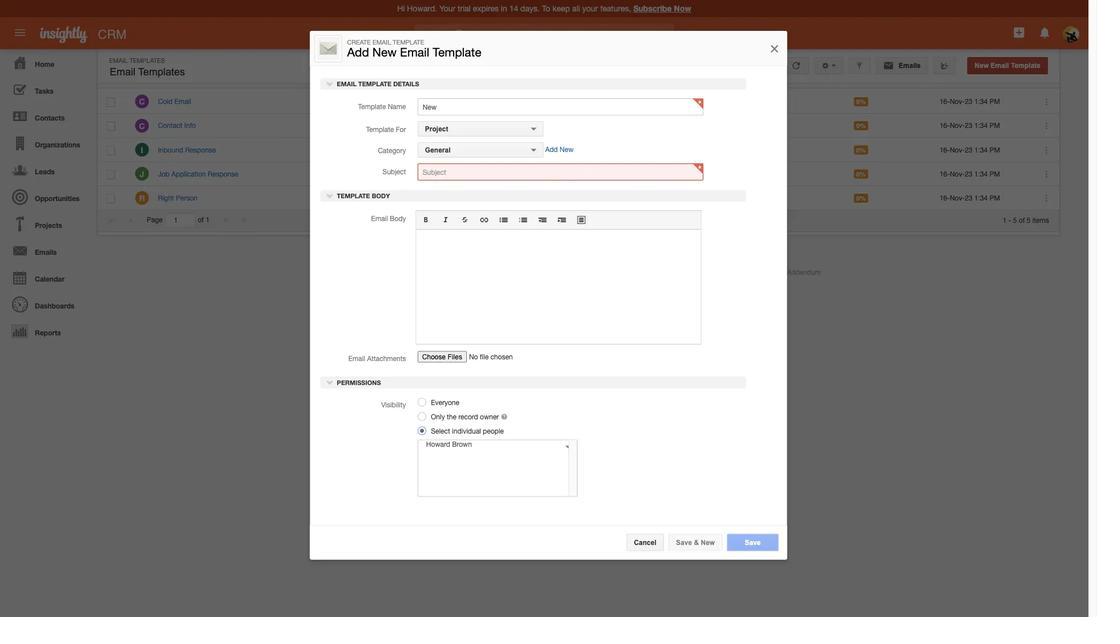 Task type: vqa. For each thing, say whether or not it's contained in the screenshot.
User Responsible on the bottom of the page
no



Task type: locate. For each thing, give the bounding box(es) containing it.
of down right person link
[[198, 216, 204, 224]]

c
[[139, 97, 145, 106], [139, 121, 145, 131]]

3 16- from the top
[[940, 146, 950, 154]]

1 1:34 from the top
[[975, 97, 988, 105]]

0 vertical spatial sales cell
[[607, 90, 693, 114]]

23 inside r row
[[965, 194, 973, 202]]

pm for time
[[990, 97, 1001, 105]]

1 vertical spatial you
[[325, 194, 336, 202]]

0 vertical spatial you
[[321, 97, 333, 105]]

pm inside i row
[[990, 146, 1001, 154]]

refresh list image
[[791, 62, 802, 69]]

save
[[676, 539, 692, 546], [745, 539, 761, 546]]

howard
[[463, 97, 487, 105], [463, 122, 487, 130], [463, 146, 487, 154], [463, 170, 487, 178], [463, 194, 487, 202]]

3 23 from the top
[[965, 146, 973, 154]]

howard inside i row
[[463, 146, 487, 154]]

0% for me
[[857, 195, 866, 202]]

1 vertical spatial sales
[[618, 195, 635, 202]]

created date
[[939, 74, 983, 82]]

1 vertical spatial response
[[208, 170, 239, 178]]

3 nov- from the top
[[950, 146, 965, 154]]

1 16-nov-23 1:34 pm cell from the top
[[931, 90, 1031, 114]]

5 left items at the right top of page
[[1027, 216, 1031, 224]]

howard brown inside r row
[[463, 194, 509, 202]]

to right me
[[367, 194, 373, 202]]

23 for us.
[[965, 146, 973, 154]]

row containing name
[[98, 67, 1059, 88]]

1 vertical spatial category
[[378, 146, 406, 154]]

you inside c row
[[321, 97, 333, 105]]

1 23 from the top
[[965, 97, 973, 105]]

chevron down image left permissions
[[326, 378, 334, 386]]

1 for from the top
[[335, 122, 343, 130]]

connect?
[[374, 97, 403, 105]]

howard inside r row
[[463, 194, 487, 202]]

emails inside navigation
[[35, 248, 57, 256]]

1 vertical spatial sales cell
[[607, 186, 693, 210]]

4 howard brown link from the top
[[463, 170, 509, 178]]

2 16- from the top
[[940, 122, 950, 130]]

point
[[338, 194, 354, 202]]

1 nov- from the top
[[950, 97, 965, 105]]

1 horizontal spatial add
[[545, 145, 558, 153]]

pm inside r row
[[990, 194, 1001, 202]]

1 brown from the top
[[489, 97, 509, 105]]

thanks inside i row
[[311, 146, 333, 154]]

c link up "i" "link" on the left top of the page
[[135, 119, 149, 133]]

1 0% cell from the top
[[846, 90, 931, 114]]

0 horizontal spatial save
[[676, 539, 692, 546]]

subject up do
[[310, 74, 335, 82]]

notifications image
[[1039, 26, 1052, 39]]

contact cell for j
[[693, 162, 846, 186]]

5 nov- from the top
[[950, 194, 965, 202]]

for left connecting
[[335, 122, 343, 130]]

0% inside r row
[[857, 195, 866, 202]]

data
[[735, 268, 750, 276]]

info
[[184, 122, 196, 130]]

0%
[[857, 98, 866, 105], [857, 122, 866, 130], [857, 146, 866, 154], [857, 170, 866, 178], [857, 195, 866, 202]]

c row up i row
[[98, 90, 1060, 114]]

nov- inside r row
[[950, 194, 965, 202]]

0 horizontal spatial 5
[[1014, 216, 1017, 224]]

thanks for connecting link
[[311, 122, 379, 130]]

open rate
[[854, 74, 888, 82]]

0 vertical spatial response
[[185, 146, 216, 154]]

thanks down do
[[311, 122, 333, 130]]

0 vertical spatial subject
[[310, 74, 335, 82]]

5 right -
[[1014, 216, 1017, 224]]

2 howard brown from the top
[[463, 122, 509, 130]]

organizations link
[[3, 130, 91, 157]]

0% inside i row
[[857, 146, 866, 154]]

sales cell
[[607, 90, 693, 114], [607, 186, 693, 210]]

5 howard brown link from the top
[[463, 194, 509, 202]]

2 c link from the top
[[135, 119, 149, 133]]

5 23 from the top
[[965, 194, 973, 202]]

3 16-nov-23 1:34 pm from the top
[[940, 146, 1001, 154]]

for left contacting
[[335, 146, 343, 154]]

Subject text field
[[418, 164, 704, 181]]

new inside save & new button
[[701, 539, 715, 546]]

1 howard brown from the top
[[463, 97, 509, 105]]

2 nov- from the top
[[950, 122, 965, 130]]

for inside i row
[[335, 146, 343, 154]]

0 vertical spatial name
[[158, 74, 177, 82]]

4 16- from the top
[[940, 170, 950, 178]]

0 horizontal spatial 1
[[206, 216, 210, 224]]

16-nov-23 1:34 pm inside i row
[[940, 146, 1001, 154]]

row
[[98, 67, 1059, 88]]

brown inside i row
[[489, 146, 509, 154]]

5 0% from the top
[[857, 195, 866, 202]]

policy
[[705, 268, 724, 276]]

new up the date
[[975, 62, 989, 69]]

c row
[[98, 90, 1060, 114], [98, 114, 1060, 138]]

contact inside the j row
[[702, 170, 726, 178]]

0% cell for time
[[846, 90, 931, 114]]

2 save from the left
[[745, 539, 761, 546]]

template body
[[335, 192, 390, 200]]

1:34 inside the j row
[[975, 170, 988, 178]]

16-nov-23 1:34 pm cell for us.
[[931, 138, 1031, 162]]

dashboards link
[[3, 291, 91, 318]]

2 1:34 from the top
[[975, 122, 988, 130]]

leads
[[35, 168, 55, 176]]

2 vertical spatial contact
[[702, 194, 726, 202]]

5 howard from the top
[[463, 194, 487, 202]]

the right only
[[447, 413, 457, 421]]

0% cell for us.
[[846, 138, 931, 162]]

2 23 from the top
[[965, 122, 973, 130]]

us.
[[379, 146, 388, 154]]

c link for contact info
[[135, 119, 149, 133]]

4 0% from the top
[[857, 170, 866, 178]]

5 brown from the top
[[489, 194, 509, 202]]

new right &
[[701, 539, 715, 546]]

select
[[431, 427, 450, 435]]

16-nov-23 1:34 pm for us.
[[940, 146, 1001, 154]]

0 vertical spatial add
[[347, 45, 369, 59]]

nov- for time
[[950, 97, 965, 105]]

blog
[[405, 268, 419, 276]]

for for i
[[335, 146, 343, 154]]

emails link right open
[[876, 57, 929, 74]]

c link left cold
[[135, 95, 149, 108]]

contact cell
[[693, 162, 846, 186], [693, 186, 846, 210]]

3 16-nov-23 1:34 pm cell from the top
[[931, 138, 1031, 162]]

body for template body
[[372, 192, 390, 200]]

&
[[694, 539, 699, 546]]

do you have time to connect? link
[[311, 97, 403, 105]]

for
[[396, 125, 406, 133]]

cold email link
[[158, 97, 197, 105]]

can you point me to the right person? link
[[311, 194, 427, 202]]

1 c link from the top
[[135, 95, 149, 108]]

new
[[373, 45, 397, 59], [975, 62, 989, 69], [560, 145, 574, 153], [701, 539, 715, 546]]

add new email template dialog
[[310, 31, 787, 560]]

1 contact cell from the top
[[693, 162, 846, 186]]

to right time
[[366, 97, 372, 105]]

2 c row from the top
[[98, 114, 1060, 138]]

template for
[[366, 125, 406, 133]]

2 for from the top
[[335, 146, 343, 154]]

1 horizontal spatial of
[[1019, 216, 1025, 224]]

0% for time
[[857, 98, 866, 105]]

2 contact cell from the top
[[693, 186, 846, 210]]

1:34 for me
[[975, 194, 988, 202]]

right
[[158, 194, 174, 202]]

add inside create email template add new email template
[[347, 45, 369, 59]]

2 pm from the top
[[990, 122, 1001, 130]]

3 brown from the top
[[489, 146, 509, 154]]

5
[[1014, 216, 1017, 224], [1027, 216, 1031, 224]]

new right create
[[373, 45, 397, 59]]

4 howard from the top
[[463, 170, 487, 178]]

3 pm from the top
[[990, 146, 1001, 154]]

1 vertical spatial thanks
[[311, 146, 333, 154]]

0% cell
[[846, 90, 931, 114], [846, 114, 931, 138], [846, 138, 931, 162], [846, 162, 931, 186], [846, 186, 931, 210]]

5 16-nov-23 1:34 pm cell from the top
[[931, 186, 1031, 210]]

3 howard from the top
[[463, 146, 487, 154]]

add up email template details
[[347, 45, 369, 59]]

1 vertical spatial c
[[139, 121, 145, 131]]

1 horizontal spatial 5
[[1027, 216, 1031, 224]]

5 16-nov-23 1:34 pm from the top
[[940, 194, 1001, 202]]

2 howard from the top
[[463, 122, 487, 130]]

4 16-nov-23 1:34 pm from the top
[[940, 170, 1001, 178]]

right person link
[[158, 194, 203, 202]]

0 vertical spatial sales
[[618, 98, 635, 105]]

save inside button
[[745, 539, 761, 546]]

5 16- from the top
[[940, 194, 950, 202]]

0 vertical spatial chevron down image
[[326, 192, 334, 200]]

can
[[311, 194, 323, 202]]

chevron down image
[[326, 192, 334, 200], [326, 378, 334, 386]]

16- for me
[[940, 194, 950, 202]]

1 horizontal spatial category
[[615, 74, 645, 82]]

sales inside r row
[[618, 195, 635, 202]]

to inside c row
[[366, 97, 372, 105]]

0 vertical spatial emails
[[897, 62, 921, 69]]

emails link down projects
[[3, 237, 91, 264]]

howard brown for thanks for contacting us.
[[463, 146, 509, 154]]

howard brown link for do you have time to connect?
[[463, 97, 509, 105]]

5 howard brown from the top
[[463, 194, 509, 202]]

23 inside i row
[[965, 146, 973, 154]]

you right the can
[[325, 194, 336, 202]]

nov- for me
[[950, 194, 965, 202]]

toolbar
[[416, 211, 701, 230]]

howard brown inside i row
[[463, 146, 509, 154]]

1 howard brown link from the top
[[463, 97, 509, 105]]

you
[[321, 97, 333, 105], [325, 194, 336, 202]]

howard for do you have time to connect?
[[463, 97, 487, 105]]

3 0% from the top
[[857, 146, 866, 154]]

1 vertical spatial to
[[367, 194, 373, 202]]

1 1 from the left
[[206, 216, 210, 224]]

cell down lead cell
[[693, 138, 846, 162]]

0 horizontal spatial the
[[375, 194, 385, 202]]

1 vertical spatial name
[[388, 102, 406, 110]]

chevron down image right the can
[[326, 192, 334, 200]]

of right -
[[1019, 216, 1025, 224]]

inbound
[[158, 146, 183, 154]]

brown
[[489, 97, 509, 105], [489, 122, 509, 130], [489, 146, 509, 154], [489, 170, 509, 178], [489, 194, 509, 202]]

sales cell for c
[[607, 90, 693, 114]]

0 vertical spatial category
[[615, 74, 645, 82]]

3 1:34 from the top
[[975, 146, 988, 154]]

Search all data.... text field
[[449, 24, 674, 45]]

23
[[965, 97, 973, 105], [965, 122, 973, 130], [965, 146, 973, 154], [965, 170, 973, 178], [965, 194, 973, 202]]

16-nov-23 1:34 pm for time
[[940, 97, 1001, 105]]

1 c from the top
[[139, 97, 145, 106]]

response up job application response link
[[185, 146, 216, 154]]

1 vertical spatial body
[[390, 214, 406, 222]]

cell up hiring
[[607, 138, 693, 162]]

0 horizontal spatial of
[[198, 216, 204, 224]]

thanks for contacting us. link
[[311, 146, 388, 154]]

2 c from the top
[[139, 121, 145, 131]]

16-nov-23 1:34 pm cell
[[931, 90, 1031, 114], [931, 114, 1031, 138], [931, 138, 1031, 162], [931, 162, 1031, 186], [931, 186, 1031, 210]]

howard for thanks for contacting us.
[[463, 146, 487, 154]]

howard for thanks for connecting
[[463, 122, 487, 130]]

howard for can you point me to the right person?
[[463, 194, 487, 202]]

privacy policy
[[681, 268, 724, 276]]

add up subject text field
[[545, 145, 558, 153]]

email body
[[371, 214, 406, 222]]

response
[[185, 146, 216, 154], [208, 170, 239, 178]]

1 of from the left
[[198, 216, 204, 224]]

add
[[347, 45, 369, 59], [545, 145, 558, 153]]

sales
[[618, 98, 635, 105], [618, 195, 635, 202]]

row group
[[98, 90, 1060, 210]]

name
[[158, 74, 177, 82], [388, 102, 406, 110]]

save button
[[727, 534, 779, 551]]

1 thanks from the top
[[311, 122, 333, 130]]

navigation
[[0, 49, 91, 345]]

1 chevron down image from the top
[[326, 192, 334, 200]]

2 brown from the top
[[489, 122, 509, 130]]

of
[[198, 216, 204, 224], [1019, 216, 1025, 224]]

5 1:34 from the top
[[975, 194, 988, 202]]

save inside button
[[676, 539, 692, 546]]

4 0% cell from the top
[[846, 162, 931, 186]]

none file field inside add new email template dialog
[[418, 350, 548, 367]]

1 horizontal spatial save
[[745, 539, 761, 546]]

category
[[615, 74, 645, 82], [378, 146, 406, 154]]

4 23 from the top
[[965, 170, 973, 178]]

2 thanks from the top
[[311, 146, 333, 154]]

1 16-nov-23 1:34 pm from the top
[[940, 97, 1001, 105]]

1 vertical spatial contact
[[702, 170, 726, 178]]

4 nov- from the top
[[950, 170, 965, 178]]

subscribe
[[634, 4, 672, 13]]

None file field
[[418, 350, 548, 367]]

2 sales cell from the top
[[607, 186, 693, 210]]

0 horizontal spatial subject
[[310, 74, 335, 82]]

you right do
[[321, 97, 333, 105]]

0 vertical spatial c
[[139, 97, 145, 106]]

1:34 inside r row
[[975, 194, 988, 202]]

inbound response
[[158, 146, 216, 154]]

emails link
[[876, 57, 929, 74], [3, 237, 91, 264]]

16- inside r row
[[940, 194, 950, 202]]

2 sales from the top
[[618, 195, 635, 202]]

1 horizontal spatial name
[[388, 102, 406, 110]]

0 vertical spatial for
[[335, 122, 343, 130]]

16- inside i row
[[940, 146, 950, 154]]

template type
[[701, 74, 748, 82]]

contact inside r row
[[702, 194, 726, 202]]

1 howard from the top
[[463, 97, 487, 105]]

0 horizontal spatial emails
[[35, 248, 57, 256]]

thanks inside c row
[[311, 122, 333, 130]]

data processing addendum link
[[735, 268, 821, 276]]

howard brown link for thanks for contacting us.
[[463, 146, 509, 154]]

0 vertical spatial thanks
[[311, 122, 333, 130]]

1 vertical spatial c link
[[135, 119, 149, 133]]

1 vertical spatial chevron down image
[[326, 378, 334, 386]]

0 vertical spatial the
[[375, 194, 385, 202]]

c left cold
[[139, 97, 145, 106]]

application
[[416, 210, 702, 345]]

nov- inside i row
[[950, 146, 965, 154]]

3 howard brown link from the top
[[463, 146, 509, 154]]

1:34
[[975, 97, 988, 105], [975, 122, 988, 130], [975, 146, 988, 154], [975, 170, 988, 178], [975, 194, 988, 202]]

name up cold
[[158, 74, 177, 82]]

4 brown from the top
[[489, 170, 509, 178]]

body down right
[[390, 214, 406, 222]]

1 vertical spatial emails
[[35, 248, 57, 256]]

name up for
[[388, 102, 406, 110]]

privacy
[[681, 268, 703, 276]]

response right application
[[208, 170, 239, 178]]

none checkbox inside the j row
[[107, 170, 115, 179]]

0 horizontal spatial name
[[158, 74, 177, 82]]

1:34 inside i row
[[975, 146, 988, 154]]

1 0% from the top
[[857, 98, 866, 105]]

1 horizontal spatial 1
[[1003, 216, 1007, 224]]

None checkbox
[[106, 73, 115, 82], [107, 98, 115, 107], [107, 122, 115, 131], [107, 146, 115, 155], [107, 194, 115, 203], [106, 73, 115, 82], [107, 98, 115, 107], [107, 122, 115, 131], [107, 146, 115, 155], [107, 194, 115, 203]]

cold email
[[158, 97, 191, 105]]

right
[[387, 194, 400, 202]]

16-
[[940, 97, 950, 105], [940, 122, 950, 130], [940, 146, 950, 154], [940, 170, 950, 178], [940, 194, 950, 202]]

save right &
[[745, 539, 761, 546]]

4 howard brown from the top
[[463, 170, 509, 178]]

1 horizontal spatial the
[[447, 413, 457, 421]]

1 horizontal spatial subject
[[383, 168, 406, 176]]

opportunities link
[[3, 184, 91, 210]]

to
[[366, 97, 372, 105], [367, 194, 373, 202]]

leads link
[[3, 157, 91, 184]]

thanks down thanks for connecting
[[311, 146, 333, 154]]

1 sales cell from the top
[[607, 90, 693, 114]]

save for save & new
[[676, 539, 692, 546]]

1 pm from the top
[[990, 97, 1001, 105]]

5 0% cell from the top
[[846, 186, 931, 210]]

brown for thanks for contacting us.
[[489, 146, 509, 154]]

23 inside the j row
[[965, 170, 973, 178]]

for inside c row
[[335, 122, 343, 130]]

2 5 from the left
[[1027, 216, 1031, 224]]

0 vertical spatial to
[[366, 97, 372, 105]]

16-nov-23 1:34 pm inside r row
[[940, 194, 1001, 202]]

you inside r row
[[325, 194, 336, 202]]

howard brown link
[[463, 97, 509, 105], [463, 122, 509, 130], [463, 146, 509, 154], [463, 170, 509, 178], [463, 194, 509, 202]]

processing
[[752, 268, 786, 276]]

0 vertical spatial templates
[[129, 57, 165, 64]]

None radio
[[418, 398, 426, 407], [418, 427, 426, 435], [418, 398, 426, 407], [418, 427, 426, 435]]

pm for me
[[990, 194, 1001, 202]]

thanks for c
[[311, 122, 333, 130]]

c up "i" "link" on the left top of the page
[[139, 121, 145, 131]]

howard brown for can you point me to the right person?
[[463, 194, 509, 202]]

to for c
[[366, 97, 372, 105]]

to inside r row
[[367, 194, 373, 202]]

thanks for connecting
[[311, 122, 379, 130]]

4 pm from the top
[[990, 170, 1001, 178]]

1 left -
[[1003, 216, 1007, 224]]

email
[[373, 38, 391, 46], [400, 45, 430, 59], [109, 57, 128, 64], [991, 62, 1010, 69], [110, 66, 135, 78], [337, 80, 357, 88], [174, 97, 191, 105], [371, 214, 388, 222], [349, 354, 365, 362]]

job application response
[[158, 170, 239, 178]]

0 vertical spatial emails link
[[876, 57, 929, 74]]

save left &
[[676, 539, 692, 546]]

16-nov-23 1:34 pm for me
[[940, 194, 1001, 202]]

r link
[[135, 191, 149, 205]]

brown inside the j row
[[489, 170, 509, 178]]

1 save from the left
[[676, 539, 692, 546]]

2 1 from the left
[[1003, 216, 1007, 224]]

1 vertical spatial for
[[335, 146, 343, 154]]

subject down us.
[[383, 168, 406, 176]]

2 chevron down image from the top
[[326, 378, 334, 386]]

contact for r
[[702, 194, 726, 202]]

c for contact info
[[139, 121, 145, 131]]

pm for us.
[[990, 146, 1001, 154]]

3 howard brown from the top
[[463, 146, 509, 154]]

brown for can you point me to the right person?
[[489, 194, 509, 202]]

0 vertical spatial body
[[372, 192, 390, 200]]

c row up add new
[[98, 114, 1060, 138]]

3 0% cell from the top
[[846, 138, 931, 162]]

0 horizontal spatial emails link
[[3, 237, 91, 264]]

None radio
[[418, 412, 426, 421]]

0 vertical spatial c link
[[135, 95, 149, 108]]

0 horizontal spatial category
[[378, 146, 406, 154]]

16-nov-23 1:34 pm
[[940, 97, 1001, 105], [940, 122, 1001, 130], [940, 146, 1001, 154], [940, 170, 1001, 178], [940, 194, 1001, 202]]

chevron down image
[[326, 80, 334, 88]]

chevron down image for permissions
[[326, 378, 334, 386]]

the left right
[[375, 194, 385, 202]]

general
[[425, 146, 451, 154]]

brown inside r row
[[489, 194, 509, 202]]

1 sales from the top
[[618, 98, 635, 105]]

0 horizontal spatial add
[[347, 45, 369, 59]]

23 for me
[[965, 194, 973, 202]]

contacts link
[[3, 103, 91, 130]]

privacy policy link
[[681, 268, 724, 276]]

body right me
[[372, 192, 390, 200]]

4 1:34 from the top
[[975, 170, 988, 178]]

1 vertical spatial subject
[[383, 168, 406, 176]]

new inside create email template add new email template
[[373, 45, 397, 59]]

1 down job application response link
[[206, 216, 210, 224]]

1 16- from the top
[[940, 97, 950, 105]]

None checkbox
[[107, 170, 115, 179]]

1 vertical spatial the
[[447, 413, 457, 421]]

can you point me to the right person?
[[311, 194, 427, 202]]

5 pm from the top
[[990, 194, 1001, 202]]

2 howard brown link from the top
[[463, 122, 509, 130]]

everyone
[[429, 399, 460, 407]]

projects link
[[3, 210, 91, 237]]

cell
[[607, 114, 693, 138], [693, 114, 846, 138], [607, 138, 693, 162], [693, 138, 846, 162], [302, 162, 454, 186]]

dashboards
[[35, 302, 74, 310]]



Task type: describe. For each thing, give the bounding box(es) containing it.
0 vertical spatial contact
[[158, 122, 182, 130]]

visibility
[[381, 401, 406, 409]]

-
[[1009, 216, 1012, 224]]

people
[[483, 427, 504, 435]]

now
[[674, 4, 692, 13]]

row group containing c
[[98, 90, 1060, 210]]

r row
[[98, 186, 1060, 210]]

created
[[939, 74, 965, 82]]

save for save
[[745, 539, 761, 546]]

2 16-nov-23 1:34 pm from the top
[[940, 122, 1001, 130]]

2 of from the left
[[1019, 216, 1025, 224]]

nov- for us.
[[950, 146, 965, 154]]

template name
[[358, 102, 406, 110]]

owner
[[480, 413, 499, 421]]

reports
[[35, 329, 61, 337]]

new inside new email template link
[[975, 62, 989, 69]]

sales for r
[[618, 195, 635, 202]]

email templates email templates
[[109, 57, 185, 78]]

16- for time
[[940, 97, 950, 105]]

application inside add new email template dialog
[[416, 210, 702, 345]]

1 c row from the top
[[98, 90, 1060, 114]]

create email template add new email template
[[347, 38, 482, 59]]

navigation containing home
[[0, 49, 91, 345]]

Name text field
[[418, 98, 704, 116]]

all link
[[414, 24, 449, 45]]

c link for cold email
[[135, 95, 149, 108]]

nov- inside the j row
[[950, 170, 965, 178]]

pm inside the j row
[[990, 170, 1001, 178]]

job
[[158, 170, 170, 178]]

date
[[967, 74, 983, 82]]

chevron down image for template body
[[326, 192, 334, 200]]

subscribe now link
[[634, 4, 692, 13]]

type
[[733, 74, 748, 82]]

contact cell for r
[[693, 186, 846, 210]]

thanks for contacting us.
[[311, 146, 388, 154]]

calendar
[[35, 275, 65, 283]]

the inside r row
[[375, 194, 385, 202]]

16- for us.
[[940, 146, 950, 154]]

subject inside row
[[310, 74, 335, 82]]

cell down type
[[693, 114, 846, 138]]

none radio inside add new email template dialog
[[418, 412, 426, 421]]

attachments
[[367, 354, 406, 362]]

connecting
[[345, 122, 379, 130]]

do
[[311, 97, 319, 105]]

response inside the j row
[[208, 170, 239, 178]]

1 horizontal spatial emails
[[897, 62, 921, 69]]

howard brown for thanks for connecting
[[463, 122, 509, 130]]

create
[[347, 38, 371, 46]]

23 for time
[[965, 97, 973, 105]]

owner
[[463, 74, 484, 82]]

add new
[[545, 145, 574, 153]]

email inside c row
[[174, 97, 191, 105]]

name inside add new email template dialog
[[388, 102, 406, 110]]

application
[[171, 170, 206, 178]]

project button
[[418, 121, 544, 137]]

contact for j
[[702, 170, 726, 178]]

2 0% cell from the top
[[846, 114, 931, 138]]

0% inside the j row
[[857, 170, 866, 178]]

me
[[356, 194, 365, 202]]

new up subject text field
[[560, 145, 574, 153]]

projects
[[35, 221, 62, 229]]

howard brown inside the j row
[[463, 170, 509, 178]]

subject inside add new email template dialog
[[383, 168, 406, 176]]

general button
[[418, 142, 544, 158]]

2 16-nov-23 1:34 pm cell from the top
[[931, 114, 1031, 138]]

data processing addendum
[[735, 268, 821, 276]]

2 0% from the top
[[857, 122, 866, 130]]

i row
[[98, 138, 1060, 162]]

16- inside the j row
[[940, 170, 950, 178]]

lead
[[702, 97, 717, 105]]

items
[[1033, 216, 1050, 224]]

calendar link
[[3, 264, 91, 291]]

4 16-nov-23 1:34 pm cell from the top
[[931, 162, 1031, 186]]

lead cell
[[693, 90, 846, 114]]

brown for thanks for connecting
[[489, 122, 509, 130]]

16-nov-23 1:34 pm cell for me
[[931, 186, 1031, 210]]

for for c
[[335, 122, 343, 130]]

subscribe now
[[634, 4, 692, 13]]

howard brown link for thanks for connecting
[[463, 122, 509, 130]]

home link
[[3, 49, 91, 76]]

inbound response link
[[158, 146, 222, 154]]

select individual people
[[429, 427, 504, 435]]

tasks
[[35, 87, 54, 95]]

cell up hiring cell
[[607, 114, 693, 138]]

howard brown for do you have time to connect?
[[463, 97, 509, 105]]

record
[[459, 413, 478, 421]]

add new link
[[545, 145, 574, 153]]

sales for c
[[618, 98, 635, 105]]

individual
[[452, 427, 481, 435]]

1 5 from the left
[[1014, 216, 1017, 224]]

email attachments
[[349, 354, 406, 362]]

thanks for i
[[311, 146, 333, 154]]

cell down us.
[[302, 162, 454, 186]]

response inside i row
[[185, 146, 216, 154]]

tasks link
[[3, 76, 91, 103]]

you for c
[[321, 97, 333, 105]]

to for r
[[367, 194, 373, 202]]

details
[[393, 80, 419, 88]]

new email template link
[[968, 57, 1048, 74]]

c for cold email
[[139, 97, 145, 106]]

reports link
[[3, 318, 91, 345]]

howard brown link for can you point me to the right person?
[[463, 194, 509, 202]]

opportunities
[[35, 194, 80, 202]]

j link
[[135, 167, 149, 181]]

howard inside the j row
[[463, 170, 487, 178]]

cancel
[[634, 539, 657, 546]]

brown for do you have time to connect?
[[489, 97, 509, 105]]

category inside row
[[615, 74, 645, 82]]

template inside row
[[701, 74, 731, 82]]

0% cell for me
[[846, 186, 931, 210]]

do you have time to connect?
[[311, 97, 403, 105]]

organizations
[[35, 141, 80, 149]]

contact info
[[158, 122, 196, 130]]

save & new
[[676, 539, 715, 546]]

j row
[[98, 162, 1060, 186]]

sales cell for r
[[607, 186, 693, 210]]

1:34 for time
[[975, 97, 988, 105]]

rate
[[873, 74, 888, 82]]

cold
[[158, 97, 173, 105]]

email template details
[[335, 80, 419, 88]]

contacting
[[345, 146, 377, 154]]

1 vertical spatial add
[[545, 145, 558, 153]]

1 horizontal spatial emails link
[[876, 57, 929, 74]]

have
[[334, 97, 349, 105]]

body for email body
[[390, 214, 406, 222]]

job application response link
[[158, 170, 244, 178]]

1 - 5 of 5 items
[[1003, 216, 1050, 224]]

page
[[147, 216, 163, 224]]

permissions
[[335, 379, 381, 386]]

right person
[[158, 194, 198, 202]]

open
[[854, 74, 871, 82]]

the inside add new email template dialog
[[447, 413, 457, 421]]

addendum
[[787, 268, 821, 276]]

16-nov-23 1:34 pm cell for time
[[931, 90, 1031, 114]]

blog link
[[405, 268, 419, 276]]

1 vertical spatial emails link
[[3, 237, 91, 264]]

person
[[176, 194, 198, 202]]

you for r
[[325, 194, 336, 202]]

toolbar inside add new email template dialog
[[416, 211, 701, 230]]

new email template
[[975, 62, 1041, 69]]

0% for us.
[[857, 146, 866, 154]]

of 1
[[198, 216, 210, 224]]

16-nov-23 1:34 pm inside the j row
[[940, 170, 1001, 178]]

this record will only be visible to its creator and administrators. image
[[501, 413, 508, 421]]

all
[[426, 30, 435, 39]]

r
[[139, 193, 145, 203]]

hiring cell
[[607, 162, 693, 186]]

Search this list... text field
[[649, 57, 778, 74]]

1 vertical spatial templates
[[138, 66, 185, 78]]

1:34 for us.
[[975, 146, 988, 154]]

close image
[[769, 42, 781, 55]]

category inside add new email template dialog
[[378, 146, 406, 154]]

crm
[[98, 27, 127, 41]]

contacts
[[35, 114, 65, 122]]



